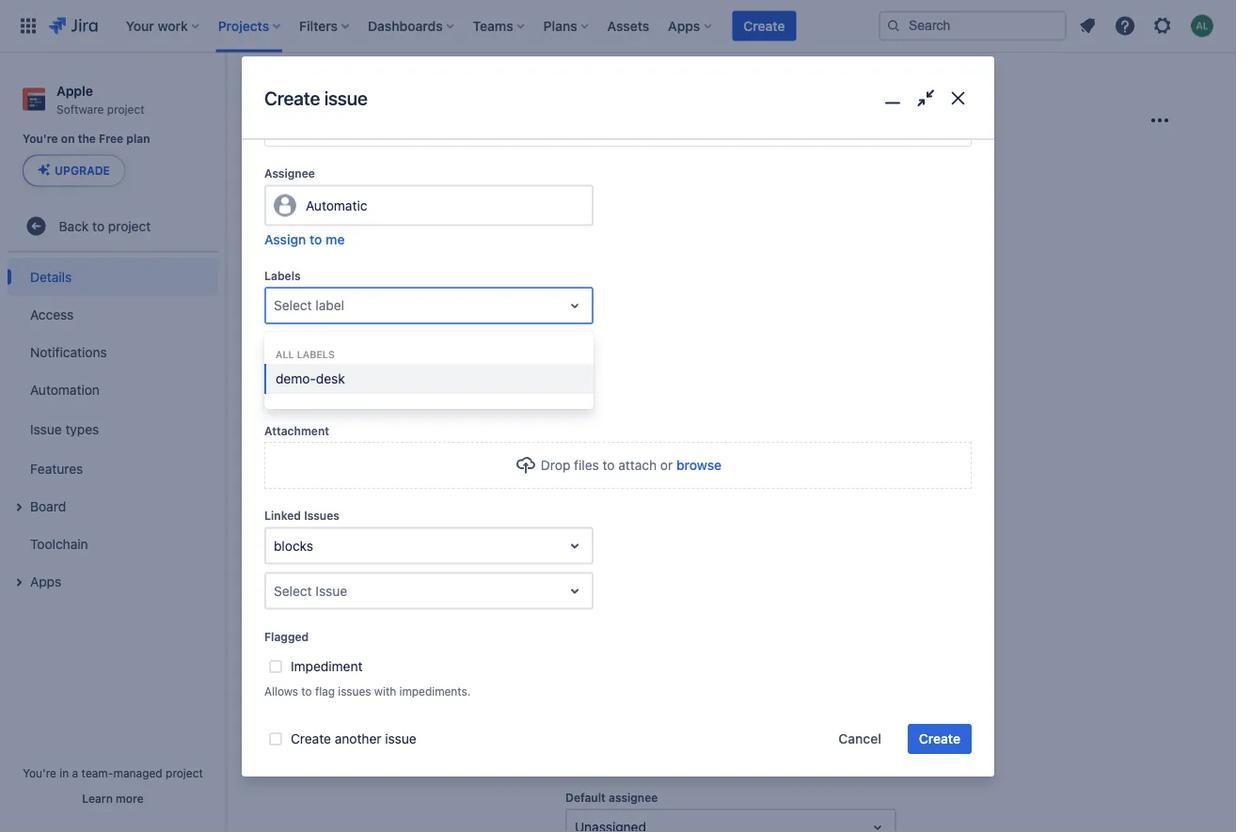 Task type: locate. For each thing, give the bounding box(es) containing it.
1 vertical spatial the
[[841, 740, 859, 753]]

1 horizontal spatial *
[[588, 462, 593, 475]]

1 select from the top
[[274, 298, 312, 314]]

issues
[[338, 685, 371, 698], [792, 740, 826, 753]]

a
[[625, 568, 632, 584], [72, 767, 78, 780]]

2 vertical spatial *
[[588, 462, 593, 475]]

Labels text field
[[274, 297, 277, 315]]

a left team-
[[72, 767, 78, 780]]

access
[[30, 307, 74, 322]]

open image up required
[[564, 295, 586, 317]]

a right choose in the bottom of the page
[[625, 568, 632, 584]]

2 horizontal spatial apple
[[355, 79, 391, 94]]

back
[[59, 218, 89, 234]]

1 horizontal spatial issue
[[316, 584, 347, 599]]

0 vertical spatial issue
[[324, 87, 368, 109]]

the right on
[[78, 132, 96, 146]]

with
[[711, 348, 733, 361], [374, 685, 396, 698]]

apple right projects
[[355, 79, 391, 94]]

select label
[[274, 298, 344, 314]]

1 vertical spatial a
[[72, 767, 78, 780]]

to left me
[[310, 232, 322, 247]]

* up "demo-desk" in the top left of the page
[[315, 345, 320, 358]]

0 horizontal spatial issues
[[338, 685, 371, 698]]

issues right flag
[[338, 685, 371, 698]]

1 you're from the top
[[23, 132, 58, 146]]

attach
[[618, 458, 657, 473]]

0 vertical spatial open image
[[564, 295, 586, 317]]

project up details link
[[108, 218, 151, 234]]

flagged
[[264, 631, 309, 644]]

1 vertical spatial in
[[60, 767, 69, 780]]

0 horizontal spatial details
[[30, 269, 72, 285]]

project
[[107, 102, 145, 116], [108, 218, 151, 234], [650, 740, 687, 753], [166, 767, 203, 780]]

assign to me button
[[264, 230, 345, 249]]

* inside create issue 'dialog'
[[315, 345, 320, 358]]

board
[[30, 499, 66, 514]]

issue right select issue text box
[[316, 584, 347, 599]]

1 horizontal spatial issues
[[792, 740, 826, 753]]

default assignee
[[565, 791, 658, 805]]

* right name
[[599, 384, 605, 398]]

details up access
[[30, 269, 72, 285]]

0 vertical spatial with
[[711, 348, 733, 361]]

apple for apple
[[355, 79, 391, 94]]

create inside 'primary' "element"
[[744, 18, 785, 33]]

0 vertical spatial the
[[78, 132, 96, 146]]

0 horizontal spatial with
[[374, 685, 396, 698]]

open image
[[564, 295, 586, 317], [564, 535, 586, 558], [867, 817, 889, 833]]

* right key
[[588, 462, 593, 475]]

select for select issue
[[274, 584, 312, 599]]

in left team-
[[60, 767, 69, 780]]

apple up software at the top of page
[[56, 83, 93, 98]]

0 vertical spatial you're
[[23, 132, 58, 146]]

1 vertical spatial create button
[[908, 724, 972, 755]]

browse
[[676, 458, 722, 473]]

apple
[[355, 79, 391, 94], [56, 83, 93, 98], [306, 376, 341, 391]]

issues
[[304, 510, 340, 523]]

1 vertical spatial issues
[[792, 740, 826, 753]]

primary element
[[11, 0, 879, 52]]

0 vertical spatial issues
[[338, 685, 371, 698]]

1 horizontal spatial in
[[829, 740, 838, 753]]

issues inside create issue 'dialog'
[[338, 685, 371, 698]]

impediment
[[291, 659, 363, 675]]

0 horizontal spatial a
[[72, 767, 78, 780]]

required
[[565, 348, 613, 361]]

issue types link
[[8, 409, 218, 450]]

in
[[829, 740, 838, 753], [60, 767, 69, 780]]

2 select from the top
[[274, 584, 312, 599]]

linked issues
[[264, 510, 340, 523]]

assignee
[[264, 167, 315, 180]]

notifications
[[30, 344, 107, 360]]

1 horizontal spatial with
[[711, 348, 733, 361]]

to inside make sure your project lead has access to issues in the project.
[[778, 740, 789, 753]]

details
[[287, 105, 354, 132], [30, 269, 72, 285]]

cancel button
[[827, 724, 893, 755]]

0 vertical spatial details
[[287, 105, 354, 132]]

0 horizontal spatial *
[[315, 345, 320, 358]]

0 vertical spatial a
[[625, 568, 632, 584]]

to right back
[[92, 218, 105, 234]]

access
[[738, 740, 775, 753]]

create button
[[732, 11, 796, 41], [908, 724, 972, 755]]

1 vertical spatial with
[[374, 685, 396, 698]]

0 vertical spatial create button
[[732, 11, 796, 41]]

select down labels on the left
[[274, 298, 312, 314]]

attachment
[[264, 425, 329, 438]]

with inside create issue 'dialog'
[[374, 685, 396, 698]]

demo-
[[276, 371, 316, 387]]

issues left cancel button
[[792, 740, 826, 753]]

has
[[716, 740, 735, 753]]

the
[[78, 132, 96, 146], [841, 740, 859, 753]]

you're on the free plan
[[23, 132, 150, 146]]

minimize image
[[879, 85, 906, 112]]

the inside make sure your project lead has access to issues in the project.
[[841, 740, 859, 753]]

issue left "types"
[[30, 421, 62, 437]]

1 vertical spatial open image
[[564, 535, 586, 558]]

you're left on
[[23, 132, 58, 146]]

0 vertical spatial in
[[829, 740, 838, 753]]

the right access
[[841, 740, 859, 753]]

to left flag
[[301, 685, 312, 698]]

group containing details
[[8, 252, 218, 606]]

with left an
[[711, 348, 733, 361]]

2 horizontal spatial *
[[599, 384, 605, 398]]

search image
[[886, 18, 901, 33]]

0 horizontal spatial the
[[78, 132, 96, 146]]

1 horizontal spatial details
[[287, 105, 354, 132]]

open image down cancel button
[[867, 817, 889, 833]]

select
[[274, 298, 312, 314], [274, 584, 312, 599]]

apple inside create issue 'dialog'
[[306, 376, 341, 391]]

you're
[[23, 132, 58, 146], [23, 767, 56, 780]]

required fields are marked with an asterisk
[[565, 348, 794, 361]]

0 horizontal spatial apple
[[56, 83, 93, 98]]

issue
[[324, 87, 368, 109], [385, 732, 417, 747]]

sure
[[597, 740, 620, 753]]

labels
[[264, 269, 301, 282]]

toolchain link
[[8, 525, 218, 563]]

me
[[326, 232, 345, 247]]

0 horizontal spatial issue
[[324, 87, 368, 109]]

project up "plan"
[[107, 102, 145, 116]]

reporter *
[[264, 345, 320, 358]]

select down blocks
[[274, 584, 312, 599]]

cancel
[[839, 732, 881, 747]]

0 horizontal spatial create button
[[732, 11, 796, 41]]

group
[[8, 252, 218, 606]]

another
[[335, 732, 382, 747]]

details down projects link
[[287, 105, 354, 132]]

issue
[[30, 421, 62, 437], [316, 584, 347, 599]]

lead
[[691, 740, 713, 753]]

apple down labels on the left
[[306, 376, 341, 391]]

assignee
[[609, 791, 658, 805]]

you're left team-
[[23, 767, 56, 780]]

you're in a team-managed project
[[23, 767, 203, 780]]

to inside button
[[310, 232, 322, 247]]

in left 'cancel'
[[829, 740, 838, 753]]

jira image
[[49, 15, 98, 37], [49, 15, 98, 37]]

with left impediments.
[[374, 685, 396, 698]]

None field
[[567, 404, 895, 438], [567, 482, 895, 516], [567, 404, 895, 438], [567, 482, 895, 516]]

0 vertical spatial select
[[274, 298, 312, 314]]

asterisk
[[752, 348, 794, 361]]

2 you're from the top
[[23, 767, 56, 780]]

allows to flag issues with impediments.
[[264, 685, 471, 698]]

apple inside apple software project
[[56, 83, 93, 98]]

0 horizontal spatial issue
[[30, 421, 62, 437]]

1 vertical spatial you're
[[23, 767, 56, 780]]

0 vertical spatial *
[[315, 345, 320, 358]]

your
[[623, 740, 647, 753]]

to for assign to me
[[310, 232, 322, 247]]

apps button
[[8, 563, 218, 601]]

1 vertical spatial issue
[[316, 584, 347, 599]]

* for create issue
[[315, 345, 320, 358]]

1 vertical spatial select
[[274, 584, 312, 599]]

project right managed
[[166, 767, 203, 780]]

to right access
[[778, 740, 789, 753]]

1 horizontal spatial the
[[841, 740, 859, 753]]

* for details
[[588, 462, 593, 475]]

open image for select label
[[564, 295, 586, 317]]

open image up choose in the bottom of the page
[[564, 535, 586, 558]]

1 horizontal spatial issue
[[385, 732, 417, 747]]

in inside make sure your project lead has access to issues in the project.
[[829, 740, 838, 753]]

software
[[56, 102, 104, 116]]

create
[[744, 18, 785, 33], [264, 87, 320, 109], [291, 732, 331, 747], [919, 732, 961, 747]]

project left lead
[[650, 740, 687, 753]]

to
[[92, 218, 105, 234], [310, 232, 322, 247], [603, 458, 615, 473], [301, 685, 312, 698], [778, 740, 789, 753]]

toolchain
[[30, 536, 88, 552]]

projects link
[[283, 75, 333, 98]]

1 horizontal spatial apple
[[306, 376, 341, 391]]

banner
[[0, 0, 1236, 53]]

apple for apple software project
[[56, 83, 93, 98]]

name *
[[565, 384, 605, 398]]



Task type: describe. For each thing, give the bounding box(es) containing it.
select issue
[[274, 584, 347, 599]]

lee
[[344, 376, 366, 391]]

open image
[[564, 580, 586, 603]]

access link
[[8, 296, 218, 333]]

apple lee
[[306, 376, 366, 391]]

apple software project
[[56, 83, 145, 116]]

to right files
[[603, 458, 615, 473]]

types
[[65, 421, 99, 437]]

1 vertical spatial details
[[30, 269, 72, 285]]

issue inside 'dialog'
[[316, 584, 347, 599]]

free
[[99, 132, 123, 146]]

key
[[565, 462, 586, 475]]

exit full screen image
[[912, 85, 939, 112]]

are
[[648, 348, 665, 361]]

1 horizontal spatial create button
[[908, 724, 972, 755]]

discard & close image
[[945, 85, 972, 112]]

label
[[316, 298, 344, 314]]

all labels
[[276, 349, 335, 360]]

demo-desk
[[276, 371, 345, 387]]

fields
[[616, 348, 645, 361]]

Search field
[[879, 11, 1067, 41]]

project inside make sure your project lead has access to issues in the project.
[[650, 740, 687, 753]]

you're for you're on the free plan
[[23, 132, 58, 146]]

issues inside make sure your project lead has access to issues in the project.
[[792, 740, 826, 753]]

automation link
[[8, 371, 218, 409]]

make
[[565, 740, 594, 753]]

project inside apple software project
[[107, 102, 145, 116]]

create button inside 'primary' "element"
[[732, 11, 796, 41]]

to for back to project
[[92, 218, 105, 234]]

reporter
[[264, 345, 313, 358]]

choose a category
[[575, 568, 689, 584]]

key *
[[565, 462, 593, 475]]

1 vertical spatial *
[[599, 384, 605, 398]]

team-
[[81, 767, 113, 780]]

project.
[[565, 755, 606, 768]]

labels
[[297, 349, 335, 360]]

select for select label
[[274, 298, 312, 314]]

marked
[[668, 348, 708, 361]]

to for allows to flag issues with impediments.
[[301, 685, 312, 698]]

blocks
[[274, 538, 313, 554]]

apple link
[[355, 75, 391, 98]]

name
[[565, 384, 597, 398]]

with for issues
[[374, 685, 396, 698]]

features
[[30, 461, 83, 476]]

make sure your project lead has access to issues in the project.
[[565, 740, 859, 768]]

apps
[[30, 574, 61, 589]]

assign
[[264, 232, 306, 247]]

on
[[61, 132, 75, 146]]

browse button
[[676, 457, 722, 475]]

allows
[[264, 685, 298, 698]]

desk
[[316, 371, 345, 387]]

features link
[[8, 450, 218, 488]]

with for marked
[[711, 348, 733, 361]]

open image for blocks
[[564, 535, 586, 558]]

back to project link
[[8, 207, 218, 245]]

plan
[[126, 132, 150, 146]]

learn more button
[[82, 791, 144, 806]]

projects
[[283, 79, 333, 94]]

flag
[[315, 685, 335, 698]]

create issue dialog
[[242, 0, 995, 777]]

more
[[116, 792, 144, 805]]

category
[[635, 568, 689, 584]]

assets
[[607, 18, 649, 33]]

assign to me
[[264, 232, 345, 247]]

or
[[660, 458, 673, 473]]

an
[[736, 348, 749, 361]]

files
[[574, 458, 599, 473]]

1 vertical spatial issue
[[385, 732, 417, 747]]

issue types
[[30, 421, 99, 437]]

automation
[[30, 382, 100, 397]]

2 vertical spatial open image
[[867, 817, 889, 833]]

learn
[[82, 792, 113, 805]]

linked
[[264, 510, 301, 523]]

create another issue
[[291, 732, 417, 747]]

choose
[[575, 568, 621, 584]]

upload image
[[515, 455, 537, 477]]

drop files to attach or browse
[[541, 458, 722, 473]]

Linked Issues text field
[[274, 537, 277, 556]]

board button
[[8, 488, 218, 525]]

0 vertical spatial issue
[[30, 421, 62, 437]]

apple lee image
[[274, 372, 296, 395]]

automatic image
[[274, 195, 296, 217]]

learn more
[[82, 792, 144, 805]]

category
[[565, 540, 617, 553]]

banner containing assets
[[0, 0, 1236, 53]]

managed
[[113, 767, 162, 780]]

apple for apple lee
[[306, 376, 341, 391]]

create issue
[[264, 87, 368, 109]]

default
[[565, 791, 606, 805]]

automatic
[[306, 198, 367, 214]]

assets link
[[602, 11, 655, 41]]

drop
[[541, 458, 571, 473]]

1 horizontal spatial a
[[625, 568, 632, 584]]

you're for you're in a team-managed project
[[23, 767, 56, 780]]

back to project
[[59, 218, 151, 234]]

upgrade
[[55, 164, 110, 177]]

0 horizontal spatial in
[[60, 767, 69, 780]]

upgrade button
[[24, 156, 124, 186]]

impediments.
[[399, 685, 471, 698]]

Select Issue text field
[[274, 582, 277, 601]]

details link
[[8, 258, 218, 296]]



Task type: vqa. For each thing, say whether or not it's contained in the screenshot.
Feature
no



